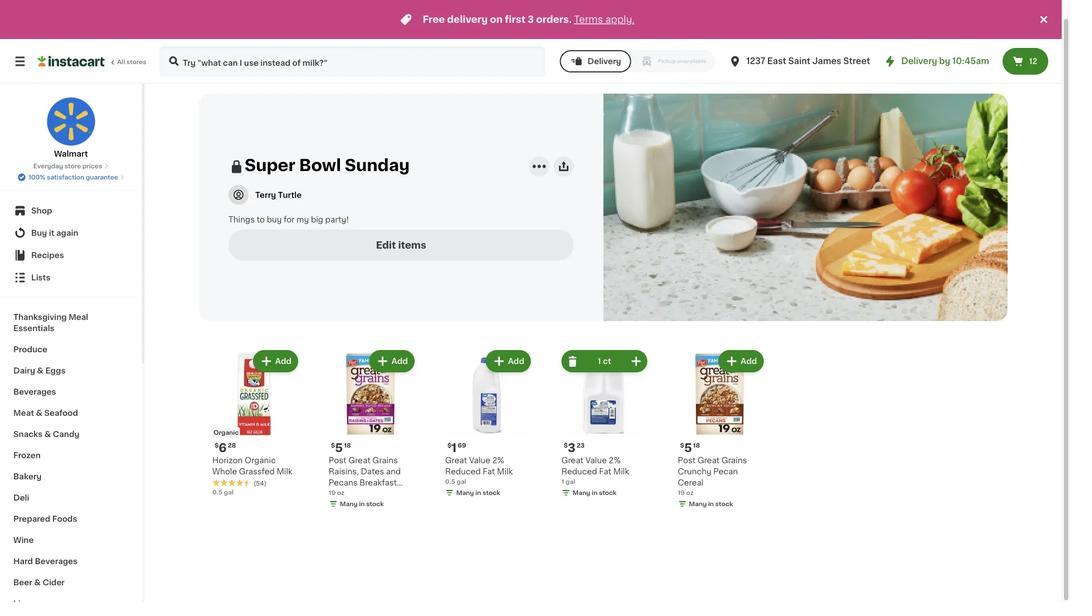 Task type: vqa. For each thing, say whether or not it's contained in the screenshot.
Grains to the left
yes



Task type: locate. For each thing, give the bounding box(es) containing it.
Search field
[[161, 47, 544, 76]]

3 great from the left
[[562, 457, 584, 465]]

2 value from the left
[[586, 457, 607, 465]]

0 horizontal spatial value
[[469, 457, 491, 465]]

gal inside great value 2% reduced fat milk 1 gal
[[566, 479, 576, 485]]

reduced
[[445, 468, 481, 476], [562, 468, 598, 476]]

product group containing 6
[[208, 348, 301, 520]]

0 horizontal spatial milk
[[277, 468, 293, 476]]

1 add button from the left
[[254, 351, 297, 371]]

1 horizontal spatial cereal
[[678, 479, 704, 487]]

1 horizontal spatial 1
[[562, 479, 565, 485]]

1 horizontal spatial 19
[[678, 490, 685, 496]]

james
[[813, 57, 842, 65]]

2 horizontal spatial 1
[[598, 358, 601, 365]]

1 oz from the left
[[337, 490, 345, 496]]

turtle
[[278, 191, 302, 199]]

5
[[335, 442, 343, 454], [685, 442, 692, 454]]

2 18 from the left
[[694, 443, 701, 449]]

great up 'crunchy'
[[698, 457, 720, 465]]

1 horizontal spatial grains
[[722, 457, 748, 465]]

$ left 28
[[215, 443, 219, 449]]

$ up 'crunchy'
[[681, 443, 685, 449]]

1 vertical spatial 1
[[452, 442, 457, 454]]

great value 2% reduced fat milk 0.5 gal
[[445, 457, 513, 485]]

19 down 'crunchy'
[[678, 490, 685, 496]]

4 product group from the left
[[557, 348, 650, 520]]

in down great value 2% reduced fat milk 1 gal
[[592, 490, 598, 496]]

$ 5 18 up 'crunchy'
[[681, 442, 701, 454]]

1 18 from the left
[[344, 443, 351, 449]]

value
[[469, 457, 491, 465], [586, 457, 607, 465]]

edit items button
[[229, 230, 574, 261]]

3 left 23
[[568, 442, 576, 454]]

it
[[49, 229, 54, 237]]

on
[[490, 15, 503, 24]]

fat inside great value 2% reduced fat milk 1 gal
[[600, 468, 612, 476]]

milk inside great value 2% reduced fat milk 0.5 gal
[[497, 468, 513, 476]]

dates
[[361, 468, 384, 476]]

2 $ from the left
[[331, 443, 335, 449]]

reduced down $ 1 69
[[445, 468, 481, 476]]

product group containing 3
[[557, 348, 650, 520]]

many for post great grains crunchy pecan cereal 19 oz
[[690, 501, 707, 507]]

0 horizontal spatial fat
[[483, 468, 495, 476]]

4 great from the left
[[698, 457, 720, 465]]

3 add button from the left
[[487, 351, 530, 371]]

beer
[[13, 579, 32, 587]]

grains up 'and'
[[373, 457, 398, 465]]

2% inside great value 2% reduced fat milk 0.5 gal
[[493, 457, 505, 465]]

value inside great value 2% reduced fat milk 1 gal
[[586, 457, 607, 465]]

delivery inside button
[[588, 57, 622, 65]]

3 add from the left
[[508, 358, 525, 365]]

value inside great value 2% reduced fat milk 0.5 gal
[[469, 457, 491, 465]]

1 horizontal spatial gal
[[457, 479, 467, 485]]

horizon
[[212, 457, 243, 465]]

0 horizontal spatial 18
[[344, 443, 351, 449]]

2 oz from the left
[[687, 490, 694, 496]]

walmart
[[54, 150, 88, 158]]

2 2% from the left
[[609, 457, 621, 465]]

1237 east saint james street
[[747, 57, 871, 65]]

value for 1
[[469, 457, 491, 465]]

1 horizontal spatial 0.5
[[445, 479, 456, 485]]

1 horizontal spatial milk
[[497, 468, 513, 476]]

guarantee
[[86, 174, 118, 180]]

$ left the 69
[[448, 443, 452, 449]]

1 add from the left
[[275, 358, 292, 365]]

$ for great value 2% reduced fat milk 1 gal
[[564, 443, 568, 449]]

0 horizontal spatial organic
[[214, 430, 239, 436]]

1 great from the left
[[349, 457, 371, 465]]

5 product group from the left
[[674, 348, 766, 520]]

meat
[[13, 409, 34, 417]]

gal down $ 1 69
[[457, 479, 467, 485]]

in for post great grains crunchy pecan cereal 19 oz
[[709, 501, 714, 507]]

2 add button from the left
[[371, 351, 414, 371]]

0 horizontal spatial 3
[[528, 15, 534, 24]]

many in stock down great value 2% reduced fat milk 1 gal
[[573, 490, 617, 496]]

beverages down 'dairy & eggs'
[[13, 388, 56, 396]]

19 down "pecans" on the bottom of page
[[329, 490, 336, 496]]

stock down the post great grains crunchy pecan cereal 19 oz
[[716, 501, 733, 507]]

0.5 down "whole"
[[212, 489, 223, 495]]

1 vertical spatial 3
[[568, 442, 576, 454]]

$ for post great grains crunchy pecan cereal 19 oz
[[681, 443, 685, 449]]

grains inside the post great grains crunchy pecan cereal 19 oz
[[722, 457, 748, 465]]

for
[[284, 216, 295, 223]]

19
[[329, 490, 336, 496], [678, 490, 685, 496]]

0 horizontal spatial cereal
[[329, 490, 355, 498]]

milk
[[277, 468, 293, 476], [497, 468, 513, 476], [614, 468, 630, 476]]

all stores
[[117, 59, 146, 65]]

1 horizontal spatial 5
[[685, 442, 692, 454]]

4 add from the left
[[741, 358, 758, 365]]

post inside the post great grains crunchy pecan cereal 19 oz
[[678, 457, 696, 465]]

1 grains from the left
[[373, 457, 398, 465]]

oz down 'crunchy'
[[687, 490, 694, 496]]

fat for 1
[[483, 468, 495, 476]]

0.5
[[445, 479, 456, 485], [212, 489, 223, 495]]

delivery down terms apply. link
[[588, 57, 622, 65]]

0 horizontal spatial gal
[[224, 489, 234, 495]]

breakfast
[[360, 479, 397, 487]]

many down the post great grains crunchy pecan cereal 19 oz
[[690, 501, 707, 507]]

reduced for 1
[[445, 468, 481, 476]]

1 value from the left
[[469, 457, 491, 465]]

3 milk from the left
[[614, 468, 630, 476]]

post inside post great grains raisins, dates and pecans breakfast cereal
[[329, 457, 347, 465]]

1 horizontal spatial reduced
[[562, 468, 598, 476]]

1 post from the left
[[329, 457, 347, 465]]

1 horizontal spatial value
[[586, 457, 607, 465]]

& for dairy
[[37, 367, 43, 375]]

things
[[229, 216, 255, 223]]

& for meat
[[36, 409, 42, 417]]

add button
[[254, 351, 297, 371], [371, 351, 414, 371], [487, 351, 530, 371], [720, 351, 763, 371]]

essentials
[[13, 325, 54, 332]]

$ left 23
[[564, 443, 568, 449]]

19 inside the post great grains crunchy pecan cereal 19 oz
[[678, 490, 685, 496]]

instacart logo image
[[38, 55, 105, 68]]

gal down "whole"
[[224, 489, 234, 495]]

6
[[219, 442, 227, 454]]

1 inside great value 2% reduced fat milk 1 gal
[[562, 479, 565, 485]]

oz down "pecans" on the bottom of page
[[337, 490, 345, 496]]

$ up the raisins,
[[331, 443, 335, 449]]

value for 3
[[586, 457, 607, 465]]

in down the post great grains crunchy pecan cereal 19 oz
[[709, 501, 714, 507]]

product group
[[208, 348, 301, 520], [324, 348, 417, 520], [441, 348, 534, 520], [557, 348, 650, 520], [674, 348, 766, 520]]

1 left ct
[[598, 358, 601, 365]]

1 down $ 3 23
[[562, 479, 565, 485]]

$ 1 69
[[448, 442, 466, 454]]

cereal down "pecans" on the bottom of page
[[329, 490, 355, 498]]

add button for post great grains raisins, dates and pecans breakfast cereal
[[371, 351, 414, 371]]

0 horizontal spatial 2%
[[493, 457, 505, 465]]

stock down great value 2% reduced fat milk 1 gal
[[599, 490, 617, 496]]

gal down $ 3 23
[[566, 479, 576, 485]]

lists link
[[7, 267, 136, 289]]

stock for great value 2% reduced fat milk 1 gal
[[599, 490, 617, 496]]

1 fat from the left
[[483, 468, 495, 476]]

all
[[117, 59, 125, 65]]

0 horizontal spatial 5
[[335, 442, 343, 454]]

delivery
[[447, 15, 488, 24]]

reduced down $ 3 23
[[562, 468, 598, 476]]

18 for post great grains raisins, dates and pecans breakfast cereal
[[344, 443, 351, 449]]

gal for 1
[[457, 479, 467, 485]]

delivery for delivery by 10:45am
[[902, 57, 938, 65]]

add for horizon organic whole grassfed milk
[[275, 358, 292, 365]]

stock for post great grains crunchy pecan cereal 19 oz
[[716, 501, 733, 507]]

2 grains from the left
[[722, 457, 748, 465]]

limited time offer region
[[0, 0, 1038, 39]]

1 horizontal spatial oz
[[687, 490, 694, 496]]

gal inside great value 2% reduced fat milk 0.5 gal
[[457, 479, 467, 485]]

milk inside great value 2% reduced fat milk 1 gal
[[614, 468, 630, 476]]

★★★★★
[[212, 479, 252, 486], [212, 479, 252, 486]]

by
[[940, 57, 951, 65]]

stock
[[483, 490, 501, 496], [599, 490, 617, 496], [366, 501, 384, 507], [716, 501, 733, 507]]

reduced inside great value 2% reduced fat milk 1 gal
[[562, 468, 598, 476]]

1 horizontal spatial organic
[[245, 457, 276, 465]]

& left candy
[[44, 431, 51, 438]]

1 product group from the left
[[208, 348, 301, 520]]

many down great value 2% reduced fat milk 0.5 gal
[[457, 490, 474, 496]]

whole
[[212, 468, 237, 476]]

1 5 from the left
[[335, 442, 343, 454]]

meat & seafood
[[13, 409, 78, 417]]

great down $ 1 69
[[445, 457, 467, 465]]

sunday
[[345, 157, 410, 173]]

prepared foods
[[13, 515, 77, 523]]

1 19 from the left
[[329, 490, 336, 496]]

1 vertical spatial 0.5
[[212, 489, 223, 495]]

delivery button
[[560, 50, 632, 73]]

great inside the post great grains crunchy pecan cereal 19 oz
[[698, 457, 720, 465]]

grains for pecan
[[722, 457, 748, 465]]

east
[[768, 57, 787, 65]]

3 product group from the left
[[441, 348, 534, 520]]

post up the raisins,
[[329, 457, 347, 465]]

0 horizontal spatial 0.5
[[212, 489, 223, 495]]

1 horizontal spatial delivery
[[902, 57, 938, 65]]

buy it again
[[31, 229, 78, 237]]

5 $ from the left
[[681, 443, 685, 449]]

& for beer
[[34, 579, 41, 587]]

1 $ from the left
[[215, 443, 219, 449]]

shop link
[[7, 200, 136, 222]]

0 vertical spatial organic
[[214, 430, 239, 436]]

fat inside great value 2% reduced fat milk 0.5 gal
[[483, 468, 495, 476]]

orders.
[[537, 15, 572, 24]]

cereal down 'crunchy'
[[678, 479, 704, 487]]

add for post great grains raisins, dates and pecans breakfast cereal
[[392, 358, 408, 365]]

0 vertical spatial cereal
[[678, 479, 704, 487]]

5 up the raisins,
[[335, 442, 343, 454]]

great down $ 3 23
[[562, 457, 584, 465]]

grains up pecan
[[722, 457, 748, 465]]

2% inside great value 2% reduced fat milk 1 gal
[[609, 457, 621, 465]]

great inside great value 2% reduced fat milk 1 gal
[[562, 457, 584, 465]]

organic up 28
[[214, 430, 239, 436]]

3 $ from the left
[[448, 443, 452, 449]]

2 5 from the left
[[685, 442, 692, 454]]

1 vertical spatial beverages
[[35, 558, 78, 566]]

stock down great value 2% reduced fat milk 0.5 gal
[[483, 490, 501, 496]]

0 horizontal spatial reduced
[[445, 468, 481, 476]]

2 horizontal spatial milk
[[614, 468, 630, 476]]

2 product group from the left
[[324, 348, 417, 520]]

recipes
[[31, 252, 64, 259]]

frozen link
[[7, 445, 136, 466]]

items
[[398, 240, 427, 250]]

delivery left by
[[902, 57, 938, 65]]

1 horizontal spatial post
[[678, 457, 696, 465]]

organic up 'grassfed' on the bottom
[[245, 457, 276, 465]]

many in stock down the post great grains crunchy pecan cereal 19 oz
[[690, 501, 733, 507]]

stock for great value 2% reduced fat milk 0.5 gal
[[483, 490, 501, 496]]

wine link
[[7, 530, 136, 551]]

many down great value 2% reduced fat milk 1 gal
[[573, 490, 591, 496]]

add button for post great grains crunchy pecan cereal
[[720, 351, 763, 371]]

2 horizontal spatial gal
[[566, 479, 576, 485]]

post up 'crunchy'
[[678, 457, 696, 465]]

big
[[311, 216, 323, 223]]

28
[[228, 443, 236, 449]]

prices
[[82, 163, 102, 169]]

add for great value 2% reduced fat milk
[[508, 358, 525, 365]]

2 milk from the left
[[497, 468, 513, 476]]

many
[[457, 490, 474, 496], [573, 490, 591, 496], [340, 501, 358, 507], [690, 501, 707, 507]]

0 horizontal spatial delivery
[[588, 57, 622, 65]]

beer & cider link
[[7, 572, 136, 593]]

hard beverages
[[13, 558, 78, 566]]

terry
[[255, 191, 276, 199]]

horizon organic whole grassfed milk
[[212, 457, 293, 476]]

18 up 'crunchy'
[[694, 443, 701, 449]]

0.5 inside great value 2% reduced fat milk 0.5 gal
[[445, 479, 456, 485]]

party!
[[325, 216, 349, 223]]

great up "dates"
[[349, 457, 371, 465]]

1 milk from the left
[[277, 468, 293, 476]]

post for post great grains raisins, dates and pecans breakfast cereal
[[329, 457, 347, 465]]

$ for great value 2% reduced fat milk 0.5 gal
[[448, 443, 452, 449]]

4 add button from the left
[[720, 351, 763, 371]]

0 horizontal spatial 19
[[329, 490, 336, 496]]

2 add from the left
[[392, 358, 408, 365]]

& right meat
[[36, 409, 42, 417]]

add for post great grains crunchy pecan cereal
[[741, 358, 758, 365]]

hard
[[13, 558, 33, 566]]

1 $ 5 18 from the left
[[331, 442, 351, 454]]

lists
[[31, 274, 50, 282]]

3 right first
[[528, 15, 534, 24]]

1 horizontal spatial 18
[[694, 443, 701, 449]]

deli
[[13, 494, 29, 502]]

0 horizontal spatial post
[[329, 457, 347, 465]]

0 vertical spatial 1
[[598, 358, 601, 365]]

1 left the 69
[[452, 442, 457, 454]]

& right beer
[[34, 579, 41, 587]]

deli link
[[7, 487, 136, 509]]

reduced inside great value 2% reduced fat milk 0.5 gal
[[445, 468, 481, 476]]

3
[[528, 15, 534, 24], [568, 442, 576, 454]]

many in stock for great value 2% reduced fat milk 0.5 gal
[[457, 490, 501, 496]]

dairy & eggs
[[13, 367, 65, 375]]

beverages up cider
[[35, 558, 78, 566]]

4 $ from the left
[[564, 443, 568, 449]]

0 horizontal spatial $ 5 18
[[331, 442, 351, 454]]

1 vertical spatial cereal
[[329, 490, 355, 498]]

&
[[37, 367, 43, 375], [36, 409, 42, 417], [44, 431, 51, 438], [34, 579, 41, 587]]

1 horizontal spatial 2%
[[609, 457, 621, 465]]

gal
[[457, 479, 467, 485], [566, 479, 576, 485], [224, 489, 234, 495]]

0.5 down $ 1 69
[[445, 479, 456, 485]]

2 reduced from the left
[[562, 468, 598, 476]]

2 $ 5 18 from the left
[[681, 442, 701, 454]]

great value 2% reduced fat milk 1 gal
[[562, 457, 630, 485]]

1 vertical spatial organic
[[245, 457, 276, 465]]

oz
[[337, 490, 345, 496], [687, 490, 694, 496]]

beverages
[[13, 388, 56, 396], [35, 558, 78, 566]]

eggs
[[45, 367, 65, 375]]

None search field
[[160, 46, 546, 77]]

many in stock for post great grains crunchy pecan cereal 19 oz
[[690, 501, 733, 507]]

grains
[[373, 457, 398, 465], [722, 457, 748, 465]]

& left eggs
[[37, 367, 43, 375]]

0 vertical spatial 3
[[528, 15, 534, 24]]

1 horizontal spatial $ 5 18
[[681, 442, 701, 454]]

0 vertical spatial 0.5
[[445, 479, 456, 485]]

many in stock down great value 2% reduced fat milk 0.5 gal
[[457, 490, 501, 496]]

in down great value 2% reduced fat milk 0.5 gal
[[476, 490, 481, 496]]

5 up 'crunchy'
[[685, 442, 692, 454]]

2 great from the left
[[445, 457, 467, 465]]

2 fat from the left
[[600, 468, 612, 476]]

1 horizontal spatial fat
[[600, 468, 612, 476]]

stock down breakfast
[[366, 501, 384, 507]]

super
[[245, 157, 296, 173]]

delivery
[[902, 57, 938, 65], [588, 57, 622, 65]]

organic
[[214, 430, 239, 436], [245, 457, 276, 465]]

2 vertical spatial 1
[[562, 479, 565, 485]]

organic inside horizon organic whole grassfed milk
[[245, 457, 276, 465]]

1 reduced from the left
[[445, 468, 481, 476]]

2 19 from the left
[[678, 490, 685, 496]]

$ 5 18 up the raisins,
[[331, 442, 351, 454]]

add button for horizon organic whole grassfed milk
[[254, 351, 297, 371]]

18 up the raisins,
[[344, 443, 351, 449]]

2 post from the left
[[678, 457, 696, 465]]

1 2% from the left
[[493, 457, 505, 465]]

$ inside $ 3 23
[[564, 443, 568, 449]]

0 horizontal spatial grains
[[373, 457, 398, 465]]

0 horizontal spatial oz
[[337, 490, 345, 496]]

$ inside $ 1 69
[[448, 443, 452, 449]]

grains inside post great grains raisins, dates and pecans breakfast cereal
[[373, 457, 398, 465]]



Task type: describe. For each thing, give the bounding box(es) containing it.
oz inside the post great grains crunchy pecan cereal 19 oz
[[687, 490, 694, 496]]

hard beverages link
[[7, 551, 136, 572]]

product group containing 1
[[441, 348, 534, 520]]

milk inside horizon organic whole grassfed milk
[[277, 468, 293, 476]]

in down breakfast
[[359, 501, 365, 507]]

1237
[[747, 57, 766, 65]]

dairy
[[13, 367, 35, 375]]

crunchy
[[678, 468, 712, 476]]

produce
[[13, 346, 47, 354]]

add button for great value 2% reduced fat milk
[[487, 351, 530, 371]]

remove great value 2% reduced fat milk image
[[566, 355, 580, 368]]

19 oz
[[329, 490, 345, 496]]

many down 19 oz
[[340, 501, 358, 507]]

thanksgiving
[[13, 313, 67, 321]]

100% satisfaction guarantee button
[[17, 171, 125, 182]]

many for great value 2% reduced fat milk 1 gal
[[573, 490, 591, 496]]

shop
[[31, 207, 52, 215]]

my
[[297, 216, 309, 223]]

12
[[1030, 57, 1038, 65]]

& for snacks
[[44, 431, 51, 438]]

prepared foods link
[[7, 509, 136, 530]]

5 for post great grains raisins, dates and pecans breakfast cereal
[[335, 442, 343, 454]]

69
[[458, 443, 466, 449]]

in for great value 2% reduced fat milk 1 gal
[[592, 490, 598, 496]]

everyday store prices
[[33, 163, 102, 169]]

1237 east saint james street button
[[729, 46, 871, 77]]

satisfaction
[[47, 174, 84, 180]]

delivery for delivery
[[588, 57, 622, 65]]

fat for 3
[[600, 468, 612, 476]]

thanksgiving meal essentials
[[13, 313, 88, 332]]

many in stock for great value 2% reduced fat milk 1 gal
[[573, 490, 617, 496]]

again
[[56, 229, 78, 237]]

in for great value 2% reduced fat milk 0.5 gal
[[476, 490, 481, 496]]

3 inside limited time offer region
[[528, 15, 534, 24]]

$ 5 18 for post great grains raisins, dates and pecans breakfast cereal
[[331, 442, 351, 454]]

pecan
[[714, 468, 738, 476]]

2% for 3
[[609, 457, 621, 465]]

edit items
[[376, 240, 427, 250]]

beverages link
[[7, 381, 136, 403]]

bakery
[[13, 473, 42, 481]]

1 horizontal spatial 3
[[568, 442, 576, 454]]

terry turtle
[[255, 191, 302, 199]]

delivery by 10:45am
[[902, 57, 990, 65]]

$ 5 18 for post great grains crunchy pecan cereal
[[681, 442, 701, 454]]

buy
[[31, 229, 47, 237]]

ct
[[603, 358, 612, 365]]

18 for post great grains crunchy pecan cereal
[[694, 443, 701, 449]]

delivery by 10:45am link
[[884, 55, 990, 68]]

dairy & eggs link
[[7, 360, 136, 381]]

service type group
[[560, 50, 716, 73]]

free delivery on first 3 orders. terms apply.
[[423, 15, 635, 24]]

stores
[[127, 59, 146, 65]]

terms
[[574, 15, 603, 24]]

super bowl sunday
[[245, 157, 410, 173]]

first
[[505, 15, 526, 24]]

cider
[[43, 579, 65, 587]]

post for post great grains crunchy pecan cereal 19 oz
[[678, 457, 696, 465]]

gal for 3
[[566, 479, 576, 485]]

produce link
[[7, 339, 136, 360]]

walmart link
[[47, 97, 96, 160]]

everyday store prices link
[[33, 162, 109, 171]]

2% for 1
[[493, 457, 505, 465]]

store
[[65, 163, 81, 169]]

$ 3 23
[[564, 442, 585, 454]]

milk for 3
[[614, 468, 630, 476]]

increment quantity of great value 2% reduced fat milk image
[[630, 355, 643, 368]]

recipes link
[[7, 244, 136, 267]]

walmart logo image
[[47, 97, 96, 146]]

100% satisfaction guarantee
[[28, 174, 118, 180]]

great inside post great grains raisins, dates and pecans breakfast cereal
[[349, 457, 371, 465]]

5 for post great grains crunchy pecan cereal
[[685, 442, 692, 454]]

things to buy for my big party!
[[229, 216, 349, 223]]

prepared
[[13, 515, 50, 523]]

1 ct
[[598, 358, 612, 365]]

pecans
[[329, 479, 358, 487]]

0 horizontal spatial 1
[[452, 442, 457, 454]]

snacks
[[13, 431, 43, 438]]

meat & seafood link
[[7, 403, 136, 424]]

(54)
[[254, 480, 267, 486]]

wine
[[13, 537, 34, 544]]

23
[[577, 443, 585, 449]]

free
[[423, 15, 445, 24]]

beer & cider
[[13, 579, 65, 587]]

milk for 1
[[497, 468, 513, 476]]

great inside great value 2% reduced fat milk 0.5 gal
[[445, 457, 467, 465]]

everyday
[[33, 163, 63, 169]]

grassfed
[[239, 468, 275, 476]]

snacks & candy
[[13, 431, 79, 438]]

reduced for 3
[[562, 468, 598, 476]]

cereal inside the post great grains crunchy pecan cereal 19 oz
[[678, 479, 704, 487]]

terms apply. link
[[574, 15, 635, 24]]

saint
[[789, 57, 811, 65]]

0 vertical spatial beverages
[[13, 388, 56, 396]]

bowl
[[299, 157, 341, 173]]

many in stock down breakfast
[[340, 501, 384, 507]]

and
[[386, 468, 401, 476]]

edit
[[376, 240, 396, 250]]

bakery link
[[7, 466, 136, 487]]

0.5 gal
[[212, 489, 234, 495]]

10:45am
[[953, 57, 990, 65]]

to
[[257, 216, 265, 223]]

cereal inside post great grains raisins, dates and pecans breakfast cereal
[[329, 490, 355, 498]]

many for great value 2% reduced fat milk 0.5 gal
[[457, 490, 474, 496]]

$ inside $ 6 28
[[215, 443, 219, 449]]

buy it again link
[[7, 222, 136, 244]]

grains for dates
[[373, 457, 398, 465]]

street
[[844, 57, 871, 65]]

apply.
[[606, 15, 635, 24]]



